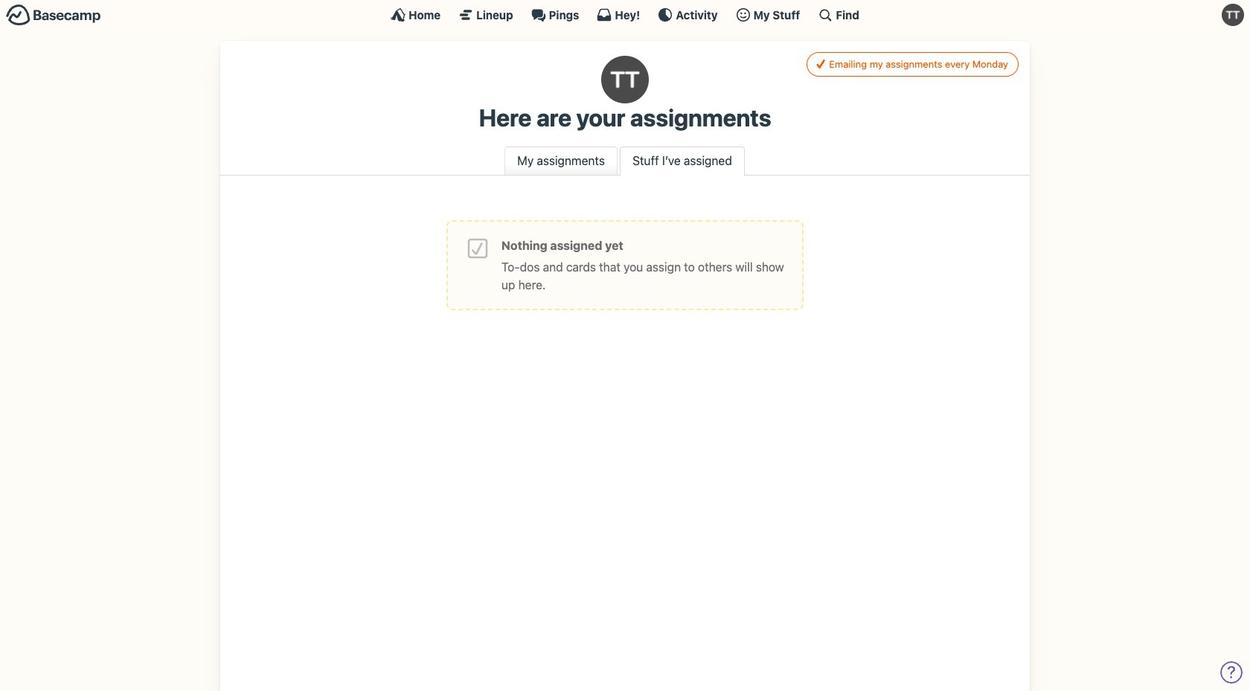 Task type: describe. For each thing, give the bounding box(es) containing it.
switch accounts image
[[6, 4, 101, 27]]

keyboard shortcut: ⌘ + / image
[[819, 7, 833, 22]]

terry turtle image
[[602, 56, 649, 103]]

terry turtle image
[[1223, 4, 1245, 26]]



Task type: vqa. For each thing, say whether or not it's contained in the screenshot.
Terry Turtle image to the left
yes



Task type: locate. For each thing, give the bounding box(es) containing it.
main element
[[0, 0, 1251, 29]]



